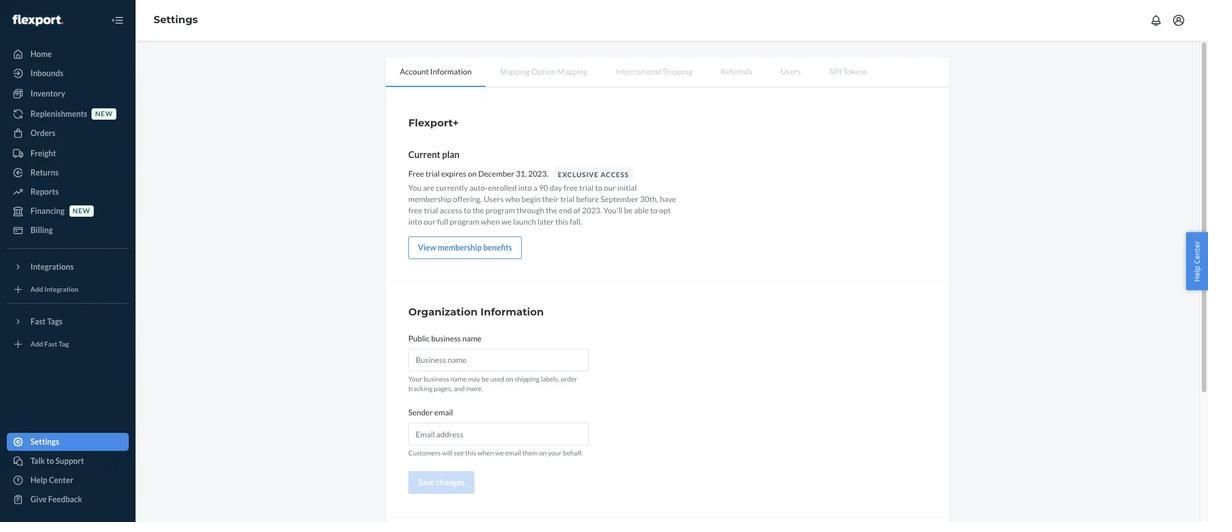 Task type: vqa. For each thing, say whether or not it's contained in the screenshot.
have
yes



Task type: locate. For each thing, give the bounding box(es) containing it.
1 vertical spatial help
[[31, 476, 47, 485]]

view membership benefits link
[[408, 237, 522, 259]]

add down fast tags
[[31, 340, 43, 349]]

0 vertical spatial business
[[431, 334, 461, 343]]

currently
[[436, 183, 468, 193]]

1 horizontal spatial settings link
[[154, 14, 198, 26]]

help center link
[[7, 472, 129, 490]]

account information
[[400, 67, 472, 76]]

1 horizontal spatial this
[[555, 217, 568, 227]]

1 vertical spatial new
[[73, 207, 90, 215]]

1 vertical spatial free
[[408, 206, 423, 215]]

help center inside button
[[1192, 241, 1202, 282]]

membership inside button
[[438, 243, 482, 253]]

0 vertical spatial information
[[430, 67, 472, 76]]

them
[[523, 449, 538, 458]]

0 vertical spatial be
[[624, 206, 633, 215]]

api
[[829, 67, 842, 76]]

0 horizontal spatial be
[[482, 375, 489, 384]]

1 vertical spatial name
[[450, 375, 467, 384]]

30th,
[[640, 194, 658, 204]]

1 horizontal spatial information
[[481, 306, 544, 319]]

2023.
[[528, 169, 548, 178], [582, 206, 602, 215]]

will
[[442, 449, 453, 458]]

into left full
[[408, 217, 422, 227]]

1 vertical spatial business
[[424, 375, 449, 384]]

users left api
[[781, 67, 801, 76]]

0 horizontal spatial help center
[[31, 476, 73, 485]]

sender email
[[408, 408, 453, 418]]

business up pages,
[[424, 375, 449, 384]]

public
[[408, 334, 430, 343]]

2 the from the left
[[546, 206, 558, 215]]

business inside your business name may be used on shipping labels, order tracking pages, and more.
[[424, 375, 449, 384]]

talk to support
[[31, 456, 84, 466]]

1 vertical spatial fast
[[44, 340, 57, 349]]

talk
[[31, 456, 45, 466]]

fast left tags
[[31, 317, 46, 327]]

on
[[468, 169, 477, 178], [506, 375, 513, 384], [539, 449, 547, 458]]

exclusive access
[[558, 171, 629, 179]]

membership inside you are currently auto-enrolled into a 90 day free trial to our initial membership offering. users who begin their trial before september 30th, have free trial access to the program through the end of 2023. you'll be able to opt into our full program when we launch later this fall.
[[408, 194, 452, 204]]

referrals tab
[[707, 58, 767, 86]]

0 horizontal spatial shipping
[[500, 67, 530, 76]]

fast left tag
[[44, 340, 57, 349]]

0 horizontal spatial on
[[468, 169, 477, 178]]

trial up are in the top left of the page
[[426, 169, 440, 178]]

labels,
[[541, 375, 560, 384]]

2023. up a
[[528, 169, 548, 178]]

returns link
[[7, 164, 129, 182]]

2023. inside you are currently auto-enrolled into a 90 day free trial to our initial membership offering. users who begin their trial before september 30th, have free trial access to the program through the end of 2023. you'll be able to opt into our full program when we launch later this fall.
[[582, 206, 602, 215]]

2023. down before
[[582, 206, 602, 215]]

we left launch
[[501, 217, 512, 227]]

we down email address text box
[[495, 449, 504, 458]]

and
[[454, 385, 465, 393]]

1 the from the left
[[473, 206, 484, 215]]

returns
[[31, 168, 59, 177]]

program down who
[[486, 206, 515, 215]]

fast inside dropdown button
[[31, 317, 46, 327]]

access
[[601, 171, 629, 179]]

fall.
[[570, 217, 582, 227]]

1 vertical spatial be
[[482, 375, 489, 384]]

0 vertical spatial name
[[463, 334, 482, 343]]

membership
[[408, 194, 452, 204], [438, 243, 482, 253]]

when inside you are currently auto-enrolled into a 90 day free trial to our initial membership offering. users who begin their trial before september 30th, have free trial access to the program through the end of 2023. you'll be able to opt into our full program when we launch later this fall.
[[481, 217, 500, 227]]

to right talk
[[46, 456, 54, 466]]

information up business name text field
[[481, 306, 544, 319]]

free right day
[[564, 183, 578, 193]]

1 horizontal spatial on
[[506, 375, 513, 384]]

1 vertical spatial information
[[481, 306, 544, 319]]

auto-
[[470, 183, 488, 193]]

organization information
[[408, 306, 544, 319]]

help
[[1192, 266, 1202, 282], [31, 476, 47, 485]]

name up 'and'
[[450, 375, 467, 384]]

users inside tab
[[781, 67, 801, 76]]

day
[[550, 183, 562, 193]]

1 horizontal spatial be
[[624, 206, 633, 215]]

1 horizontal spatial center
[[1192, 241, 1202, 264]]

name for your business name may be used on shipping labels, order tracking pages, and more.
[[450, 375, 467, 384]]

have
[[660, 194, 676, 204]]

name for public business name
[[463, 334, 482, 343]]

on up auto-
[[468, 169, 477, 178]]

account information tab
[[386, 58, 486, 87]]

your
[[408, 375, 422, 384]]

add
[[31, 286, 43, 294], [31, 340, 43, 349]]

customers will see this when we email them on your behalf.
[[408, 449, 583, 458]]

when down email address text box
[[478, 449, 494, 458]]

behalf.
[[563, 449, 583, 458]]

free
[[408, 169, 424, 178]]

billing
[[31, 225, 53, 235]]

2 horizontal spatial on
[[539, 449, 547, 458]]

new down reports 'link'
[[73, 207, 90, 215]]

1 horizontal spatial settings
[[154, 14, 198, 26]]

before
[[576, 194, 599, 204]]

0 horizontal spatial our
[[424, 217, 436, 227]]

0 horizontal spatial users
[[484, 194, 504, 204]]

0 vertical spatial 2023.
[[528, 169, 548, 178]]

later
[[538, 217, 554, 227]]

see
[[454, 449, 464, 458]]

1 vertical spatial on
[[506, 375, 513, 384]]

membership down full
[[438, 243, 482, 253]]

this down the end
[[555, 217, 568, 227]]

be
[[624, 206, 633, 215], [482, 375, 489, 384]]

0 vertical spatial add
[[31, 286, 43, 294]]

add integration link
[[7, 281, 129, 299]]

be left able
[[624, 206, 633, 215]]

0 horizontal spatial settings link
[[7, 433, 129, 451]]

be right may
[[482, 375, 489, 384]]

program down access
[[450, 217, 479, 227]]

into left a
[[518, 183, 532, 193]]

we inside you are currently auto-enrolled into a 90 day free trial to our initial membership offering. users who begin their trial before september 30th, have free trial access to the program through the end of 2023. you'll be able to opt into our full program when we launch later this fall.
[[501, 217, 512, 227]]

email right sender
[[434, 408, 453, 418]]

save changes
[[418, 478, 465, 488]]

this
[[555, 217, 568, 227], [465, 449, 476, 458]]

api tokens tab
[[815, 58, 882, 86]]

new
[[95, 110, 113, 118], [73, 207, 90, 215]]

1 horizontal spatial the
[[546, 206, 558, 215]]

1 vertical spatial email
[[505, 449, 521, 458]]

email left them
[[505, 449, 521, 458]]

1 horizontal spatial our
[[604, 183, 616, 193]]

the down the offering.
[[473, 206, 484, 215]]

membership down are in the top left of the page
[[408, 194, 452, 204]]

on left your
[[539, 449, 547, 458]]

0 vertical spatial this
[[555, 217, 568, 227]]

december
[[478, 169, 515, 178]]

begin
[[522, 194, 541, 204]]

view membership benefits
[[418, 243, 512, 253]]

our down access
[[604, 183, 616, 193]]

1 horizontal spatial shipping
[[663, 67, 693, 76]]

1 vertical spatial this
[[465, 449, 476, 458]]

1 vertical spatial add
[[31, 340, 43, 349]]

this right see
[[465, 449, 476, 458]]

2 shipping from the left
[[663, 67, 693, 76]]

0 horizontal spatial the
[[473, 206, 484, 215]]

0 vertical spatial new
[[95, 110, 113, 118]]

billing link
[[7, 221, 129, 240]]

you are currently auto-enrolled into a 90 day free trial to our initial membership offering. users who begin their trial before september 30th, have free trial access to the program through the end of 2023. you'll be able to opt into our full program when we launch later this fall.
[[408, 183, 676, 227]]

0 horizontal spatial program
[[450, 217, 479, 227]]

new up orders link
[[95, 110, 113, 118]]

1 vertical spatial users
[[484, 194, 504, 204]]

support
[[55, 456, 84, 466]]

0 horizontal spatial center
[[49, 476, 73, 485]]

inbounds link
[[7, 64, 129, 82]]

close navigation image
[[111, 14, 124, 27]]

1 shipping from the left
[[500, 67, 530, 76]]

trial up full
[[424, 206, 438, 215]]

0 horizontal spatial into
[[408, 217, 422, 227]]

1 add from the top
[[31, 286, 43, 294]]

on right used
[[506, 375, 513, 384]]

1 vertical spatial into
[[408, 217, 422, 227]]

1 vertical spatial when
[[478, 449, 494, 458]]

tab list
[[386, 58, 950, 88]]

free down you
[[408, 206, 423, 215]]

1 vertical spatial membership
[[438, 243, 482, 253]]

0 vertical spatial users
[[781, 67, 801, 76]]

you'll
[[604, 206, 623, 215]]

name down 'organization information'
[[463, 334, 482, 343]]

the
[[473, 206, 484, 215], [546, 206, 558, 215]]

help inside button
[[1192, 266, 1202, 282]]

1 horizontal spatial free
[[564, 183, 578, 193]]

add left integration
[[31, 286, 43, 294]]

users inside you are currently auto-enrolled into a 90 day free trial to our initial membership offering. users who begin their trial before september 30th, have free trial access to the program through the end of 2023. you'll be able to opt into our full program when we launch later this fall.
[[484, 194, 504, 204]]

open notifications image
[[1150, 14, 1163, 27]]

users down the "enrolled"
[[484, 194, 504, 204]]

1 horizontal spatial new
[[95, 110, 113, 118]]

free
[[564, 183, 578, 193], [408, 206, 423, 215]]

0 vertical spatial membership
[[408, 194, 452, 204]]

pages,
[[434, 385, 453, 393]]

orders link
[[7, 124, 129, 142]]

the down the their
[[546, 206, 558, 215]]

0 horizontal spatial settings
[[31, 437, 59, 447]]

shipping left option
[[500, 67, 530, 76]]

new for replenishments
[[95, 110, 113, 118]]

0 vertical spatial we
[[501, 217, 512, 227]]

center
[[1192, 241, 1202, 264], [49, 476, 73, 485]]

fast
[[31, 317, 46, 327], [44, 340, 57, 349]]

flexport+
[[408, 117, 459, 129]]

public business name
[[408, 334, 482, 343]]

0 vertical spatial email
[[434, 408, 453, 418]]

freight link
[[7, 145, 129, 163]]

shipping option mapping tab
[[486, 58, 602, 86]]

1 horizontal spatial program
[[486, 206, 515, 215]]

talk to support button
[[7, 453, 129, 471]]

0 vertical spatial fast
[[31, 317, 46, 327]]

2 add from the top
[[31, 340, 43, 349]]

give
[[31, 495, 47, 504]]

our
[[604, 183, 616, 193], [424, 217, 436, 227]]

Email address text field
[[408, 423, 589, 446]]

0 vertical spatial help
[[1192, 266, 1202, 282]]

shipping right the international at top
[[663, 67, 693, 76]]

email
[[434, 408, 453, 418], [505, 449, 521, 458]]

information right account at the top left of the page
[[430, 67, 472, 76]]

save
[[418, 478, 435, 488]]

when up "benefits"
[[481, 217, 500, 227]]

information inside tab
[[430, 67, 472, 76]]

1 horizontal spatial help center
[[1192, 241, 1202, 282]]

of
[[574, 206, 581, 215]]

0 vertical spatial help center
[[1192, 241, 1202, 282]]

1 vertical spatial 2023.
[[582, 206, 602, 215]]

0 horizontal spatial information
[[430, 67, 472, 76]]

flexport logo image
[[12, 15, 63, 26]]

0 vertical spatial when
[[481, 217, 500, 227]]

who
[[505, 194, 520, 204]]

information
[[430, 67, 472, 76], [481, 306, 544, 319]]

our left full
[[424, 217, 436, 227]]

add for add integration
[[31, 286, 43, 294]]

1 vertical spatial our
[[424, 217, 436, 227]]

0 horizontal spatial this
[[465, 449, 476, 458]]

1 horizontal spatial users
[[781, 67, 801, 76]]

0 horizontal spatial new
[[73, 207, 90, 215]]

1 horizontal spatial help
[[1192, 266, 1202, 282]]

we
[[501, 217, 512, 227], [495, 449, 504, 458]]

0 horizontal spatial email
[[434, 408, 453, 418]]

customers
[[408, 449, 441, 458]]

0 vertical spatial center
[[1192, 241, 1202, 264]]

0 vertical spatial free
[[564, 183, 578, 193]]

add integration
[[31, 286, 78, 294]]

into
[[518, 183, 532, 193], [408, 217, 422, 227]]

1 horizontal spatial 2023.
[[582, 206, 602, 215]]

1 horizontal spatial into
[[518, 183, 532, 193]]

name inside your business name may be used on shipping labels, order tracking pages, and more.
[[450, 375, 467, 384]]

business down organization
[[431, 334, 461, 343]]



Task type: describe. For each thing, give the bounding box(es) containing it.
expires
[[441, 169, 466, 178]]

feedback
[[48, 495, 82, 504]]

this inside you are currently auto-enrolled into a 90 day free trial to our initial membership offering. users who begin their trial before september 30th, have free trial access to the program through the end of 2023. you'll be able to opt into our full program when we launch later this fall.
[[555, 217, 568, 227]]

may
[[468, 375, 481, 384]]

shipping option mapping
[[500, 67, 588, 76]]

1 vertical spatial help center
[[31, 476, 73, 485]]

account
[[400, 67, 429, 76]]

are
[[423, 183, 434, 193]]

plan
[[442, 149, 460, 160]]

reports link
[[7, 183, 129, 201]]

trial up the end
[[560, 194, 575, 204]]

integrations
[[31, 262, 74, 272]]

financing
[[31, 206, 65, 216]]

tag
[[59, 340, 69, 349]]

orders
[[31, 128, 55, 138]]

enrolled
[[488, 183, 517, 193]]

help center button
[[1187, 232, 1208, 290]]

Business name text field
[[408, 349, 589, 372]]

opt
[[659, 206, 671, 215]]

information for organization information
[[481, 306, 544, 319]]

current plan
[[408, 149, 460, 160]]

international shipping tab
[[602, 58, 707, 86]]

1 vertical spatial program
[[450, 217, 479, 227]]

0 vertical spatial into
[[518, 183, 532, 193]]

freight
[[31, 149, 56, 158]]

your business name may be used on shipping labels, order tracking pages, and more.
[[408, 375, 577, 393]]

fast tags button
[[7, 313, 129, 331]]

add fast tag
[[31, 340, 69, 349]]

1 vertical spatial settings
[[31, 437, 59, 447]]

information for account information
[[430, 67, 472, 76]]

home
[[31, 49, 52, 59]]

0 vertical spatial our
[[604, 183, 616, 193]]

0 vertical spatial on
[[468, 169, 477, 178]]

on inside your business name may be used on shipping labels, order tracking pages, and more.
[[506, 375, 513, 384]]

business for your
[[424, 375, 449, 384]]

business for public
[[431, 334, 461, 343]]

integration
[[44, 286, 78, 294]]

referrals
[[721, 67, 753, 76]]

tracking
[[408, 385, 433, 393]]

0 horizontal spatial help
[[31, 476, 47, 485]]

1 vertical spatial we
[[495, 449, 504, 458]]

initial
[[617, 183, 637, 193]]

new for financing
[[73, 207, 90, 215]]

give feedback button
[[7, 491, 129, 509]]

add fast tag link
[[7, 336, 129, 354]]

to inside button
[[46, 456, 54, 466]]

inventory link
[[7, 85, 129, 103]]

more.
[[466, 385, 483, 393]]

offering.
[[453, 194, 482, 204]]

be inside you are currently auto-enrolled into a 90 day free trial to our initial membership offering. users who begin their trial before september 30th, have free trial access to the program through the end of 2023. you'll be able to opt into our full program when we launch later this fall.
[[624, 206, 633, 215]]

launch
[[513, 217, 536, 227]]

0 vertical spatial settings link
[[154, 14, 198, 26]]

to down the exclusive access
[[595, 183, 602, 193]]

option
[[531, 67, 556, 76]]

inventory
[[31, 89, 65, 98]]

tokens
[[843, 67, 867, 76]]

their
[[542, 194, 559, 204]]

2 vertical spatial on
[[539, 449, 547, 458]]

organization
[[408, 306, 478, 319]]

90
[[539, 183, 548, 193]]

users tab
[[767, 58, 815, 86]]

international shipping
[[616, 67, 693, 76]]

september
[[601, 194, 639, 204]]

sender
[[408, 408, 433, 418]]

to down the offering.
[[464, 206, 471, 215]]

center inside button
[[1192, 241, 1202, 264]]

view membership benefits button
[[408, 237, 522, 259]]

1 vertical spatial settings link
[[7, 433, 129, 451]]

0 vertical spatial program
[[486, 206, 515, 215]]

able
[[634, 206, 649, 215]]

through
[[517, 206, 545, 215]]

end
[[559, 206, 572, 215]]

give feedback
[[31, 495, 82, 504]]

reports
[[31, 187, 59, 197]]

1 vertical spatial center
[[49, 476, 73, 485]]

home link
[[7, 45, 129, 63]]

open account menu image
[[1172, 14, 1186, 27]]

free trial expires on december 31, 2023.
[[408, 169, 548, 178]]

changes
[[436, 478, 465, 488]]

to left opt at top
[[650, 206, 658, 215]]

api tokens
[[829, 67, 867, 76]]

tab list containing account information
[[386, 58, 950, 88]]

add for add fast tag
[[31, 340, 43, 349]]

fast tags
[[31, 317, 63, 327]]

benefits
[[483, 243, 512, 253]]

used
[[490, 375, 505, 384]]

shipping inside tab
[[500, 67, 530, 76]]

inbounds
[[31, 68, 63, 78]]

be inside your business name may be used on shipping labels, order tracking pages, and more.
[[482, 375, 489, 384]]

0 horizontal spatial 2023.
[[528, 169, 548, 178]]

you
[[408, 183, 422, 193]]

save changes button
[[408, 472, 474, 495]]

tags
[[47, 317, 63, 327]]

order
[[561, 375, 577, 384]]

view
[[418, 243, 436, 253]]

a
[[534, 183, 538, 193]]

1 horizontal spatial email
[[505, 449, 521, 458]]

international
[[616, 67, 661, 76]]

trial up before
[[579, 183, 594, 193]]

0 horizontal spatial free
[[408, 206, 423, 215]]

0 vertical spatial settings
[[154, 14, 198, 26]]

31,
[[516, 169, 527, 178]]

shipping inside tab
[[663, 67, 693, 76]]



